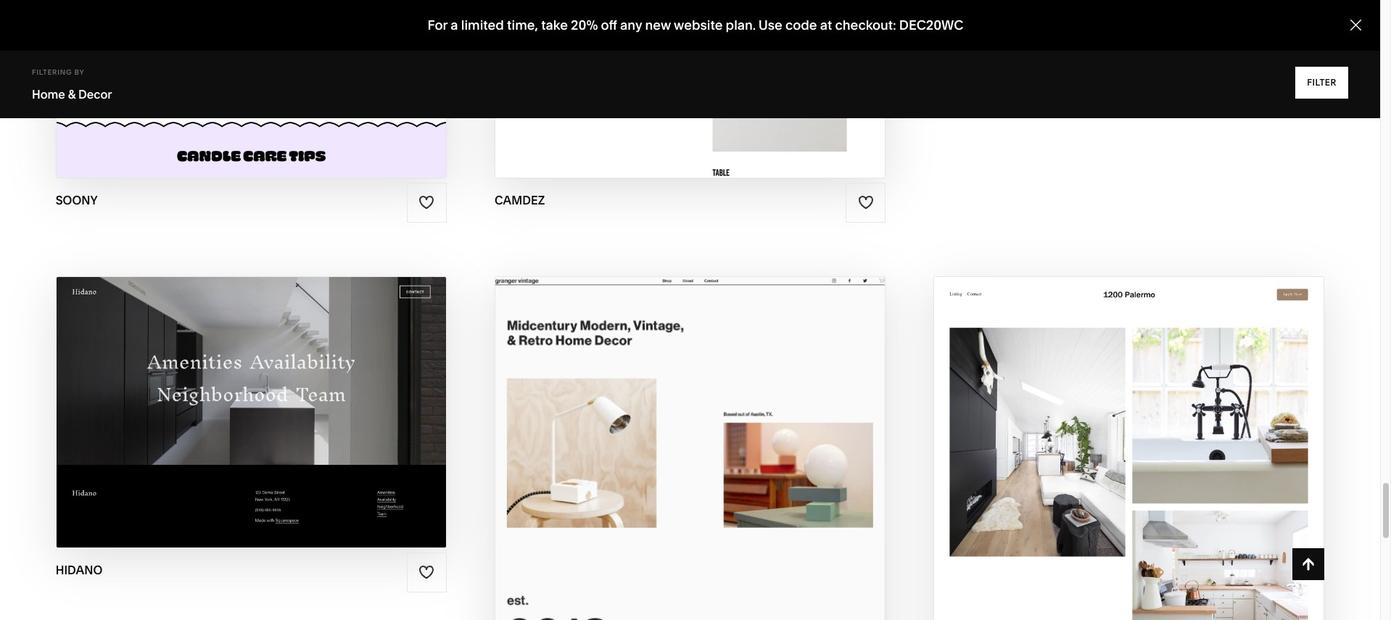 Task type: describe. For each thing, give the bounding box(es) containing it.
new
[[646, 17, 671, 34]]

camdez image
[[496, 0, 885, 178]]

camdez
[[495, 193, 545, 208]]

website
[[674, 17, 723, 34]]

start with granger button
[[603, 497, 778, 537]]

hidano image
[[56, 277, 446, 548]]

hidano inside preview hidano link
[[256, 412, 314, 429]]

granger image
[[496, 277, 885, 620]]

20%
[[571, 17, 598, 34]]

&
[[68, 87, 76, 102]]

a
[[451, 17, 458, 34]]

filtering by
[[32, 68, 85, 76]]

add hidano to your favorites list image
[[419, 565, 435, 581]]

preview for preview hidano
[[189, 412, 252, 429]]

code
[[786, 17, 818, 34]]

start with palermo button
[[1043, 497, 1216, 537]]

add soony to your favorites list image
[[419, 195, 435, 211]]

dec20wc
[[900, 17, 964, 34]]

hidano inside start with hidano button
[[259, 384, 316, 401]]

start with granger
[[603, 508, 762, 525]]

with for granger
[[650, 508, 687, 525]]

plan.
[[726, 17, 756, 34]]

with for palermo
[[1090, 508, 1127, 525]]

preview for preview palermo
[[1061, 537, 1125, 553]]

by
[[74, 68, 85, 76]]

granger
[[691, 508, 762, 525]]

home & decor
[[32, 87, 112, 102]]

take
[[542, 17, 568, 34]]



Task type: locate. For each thing, give the bounding box(es) containing it.
with up preview hidano
[[218, 384, 255, 401]]

soony image
[[56, 0, 446, 178]]

limited
[[461, 17, 504, 34]]

0 vertical spatial palermo
[[1131, 508, 1201, 525]]

palermo image
[[935, 277, 1325, 620]]

palermo inside start with palermo button
[[1131, 508, 1201, 525]]

palermo up preview palermo
[[1131, 508, 1201, 525]]

preview down start with hidano
[[189, 412, 252, 429]]

0 horizontal spatial preview
[[189, 412, 252, 429]]

with up preview palermo
[[1090, 508, 1127, 525]]

start with palermo
[[1043, 508, 1201, 525]]

use
[[759, 17, 783, 34]]

2 horizontal spatial with
[[1090, 508, 1127, 525]]

0 horizontal spatial start
[[171, 384, 215, 401]]

start for start with hidano
[[171, 384, 215, 401]]

1 vertical spatial palermo
[[1128, 537, 1198, 553]]

with for hidano
[[218, 384, 255, 401]]

at
[[821, 17, 833, 34]]

start for start with granger
[[603, 508, 647, 525]]

soony
[[56, 193, 98, 208]]

0 vertical spatial preview
[[189, 412, 252, 429]]

1 horizontal spatial start
[[603, 508, 647, 525]]

2 vertical spatial hidano
[[56, 563, 103, 578]]

preview hidano link
[[189, 401, 314, 441]]

1 vertical spatial hidano
[[256, 412, 314, 429]]

filter button
[[1296, 67, 1349, 99]]

start for start with palermo
[[1043, 508, 1087, 525]]

0 horizontal spatial with
[[218, 384, 255, 401]]

back to top image
[[1301, 557, 1317, 573]]

filtering
[[32, 68, 72, 76]]

1 horizontal spatial with
[[650, 508, 687, 525]]

home
[[32, 87, 65, 102]]

preview palermo link
[[1061, 526, 1198, 565]]

decor
[[78, 87, 112, 102]]

preview palermo
[[1061, 537, 1198, 553]]

start
[[171, 384, 215, 401], [603, 508, 647, 525], [1043, 508, 1087, 525]]

palermo down start with palermo
[[1128, 537, 1198, 553]]

time,
[[507, 17, 538, 34]]

for a limited time, take 20% off any new website plan. use code at checkout: dec20wc
[[428, 17, 964, 34]]

add camdez to your favorites list image
[[858, 195, 874, 211]]

preview hidano
[[189, 412, 314, 429]]

with left "granger"
[[650, 508, 687, 525]]

1 vertical spatial preview
[[1061, 537, 1125, 553]]

0 vertical spatial hidano
[[259, 384, 316, 401]]

off
[[601, 17, 617, 34]]

for
[[428, 17, 448, 34]]

1 horizontal spatial preview
[[1061, 537, 1125, 553]]

with
[[218, 384, 255, 401], [650, 508, 687, 525], [1090, 508, 1127, 525]]

start with hidano button
[[171, 373, 332, 413]]

palermo inside preview palermo link
[[1128, 537, 1198, 553]]

any
[[621, 17, 642, 34]]

checkout:
[[836, 17, 897, 34]]

2 horizontal spatial start
[[1043, 508, 1087, 525]]

hidano
[[259, 384, 316, 401], [256, 412, 314, 429], [56, 563, 103, 578]]

preview down start with palermo
[[1061, 537, 1125, 553]]

start with hidano
[[171, 384, 316, 401]]

preview
[[189, 412, 252, 429], [1061, 537, 1125, 553]]

filter
[[1308, 77, 1337, 88]]

palermo
[[1131, 508, 1201, 525], [1128, 537, 1198, 553]]



Task type: vqa. For each thing, say whether or not it's contained in the screenshot.
"templates" within the 'Choose From An Unrivaled Set Of Best-In-Class Commerce Templates And Bring Your Products To Life With Rich Merchandising Tools.'
no



